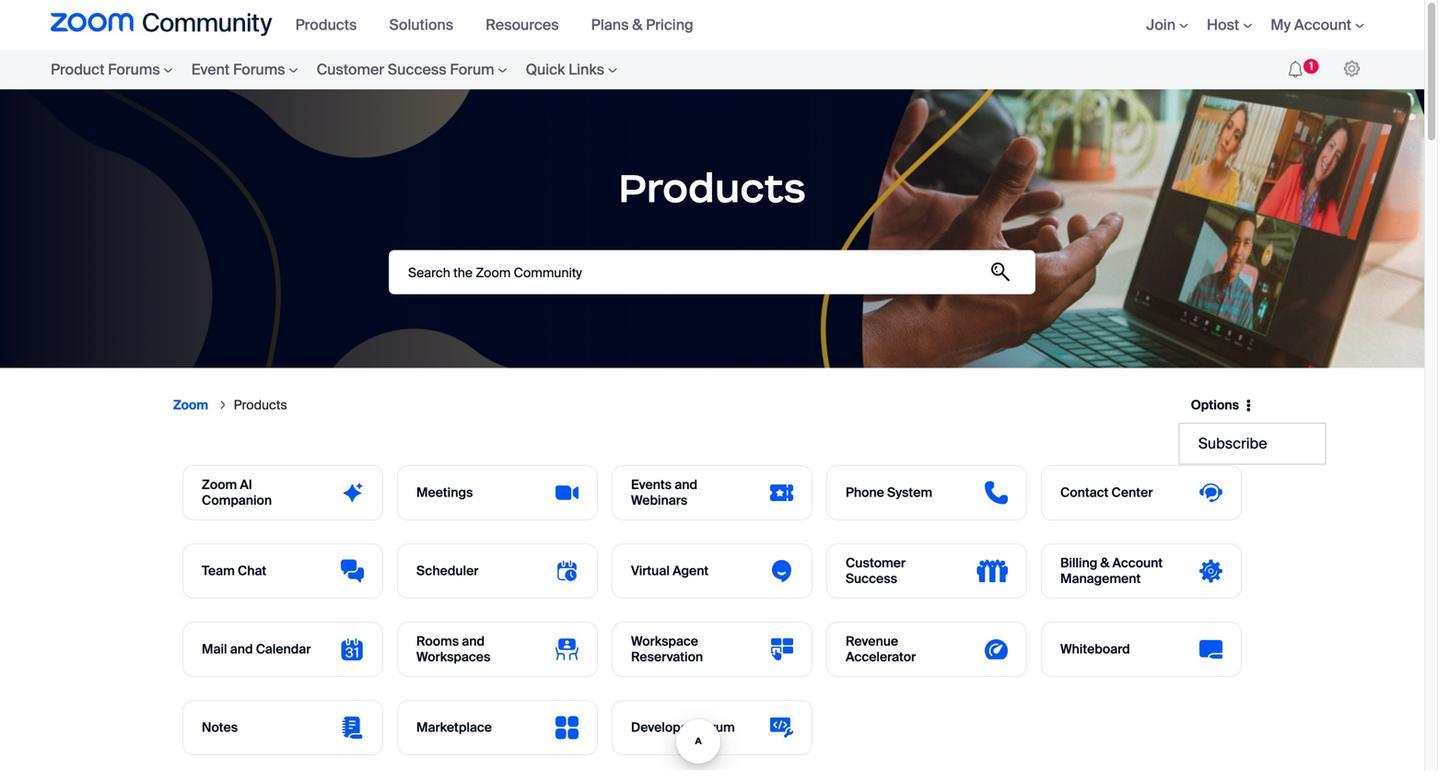 Task type: describe. For each thing, give the bounding box(es) containing it.
workspace reservation link
[[613, 623, 812, 676]]

events and webinars
[[631, 476, 697, 509]]

quick links
[[526, 60, 604, 79]]

revenue accelerator
[[846, 633, 916, 666]]

center
[[1111, 484, 1153, 501]]

developer forum link
[[613, 701, 812, 754]]

subscribe
[[1198, 434, 1267, 453]]

customer success
[[846, 555, 906, 587]]

customer success link
[[827, 544, 1026, 598]]

revenue
[[846, 633, 898, 650]]

and for webinars
[[675, 476, 697, 493]]

join link
[[1146, 15, 1188, 34]]

chat
[[238, 562, 266, 580]]

rooms and workspaces
[[416, 633, 490, 666]]

zoom for zoom link
[[173, 397, 208, 414]]

workspace
[[631, 633, 698, 650]]

pricing
[[646, 15, 693, 34]]

quick links link
[[516, 50, 626, 89]]

revenue accelerator link
[[827, 623, 1026, 676]]

plans
[[591, 15, 629, 34]]

developer forum
[[631, 719, 735, 736]]

scheduler
[[416, 562, 479, 580]]

list containing zoom
[[173, 382, 1179, 428]]

marketplace link
[[398, 701, 597, 754]]

menu bar containing products
[[286, 0, 716, 50]]

customer for customer success forum
[[317, 60, 384, 79]]

products inside list
[[234, 397, 287, 414]]

product forums link
[[51, 50, 182, 89]]

Search text field
[[389, 250, 1035, 294]]

join
[[1146, 15, 1176, 34]]

terryturtle85 image
[[1344, 60, 1360, 77]]

quick
[[526, 60, 565, 79]]

ai
[[240, 476, 252, 493]]

customer success forum link
[[307, 50, 516, 89]]

notes link
[[183, 701, 382, 754]]

& for plans
[[632, 15, 642, 34]]

calendar
[[256, 641, 311, 658]]

links
[[568, 60, 604, 79]]

team
[[202, 562, 235, 580]]

1 horizontal spatial account
[[1294, 15, 1351, 34]]

menu bar containing join
[[1119, 0, 1374, 50]]

virtual
[[631, 562, 670, 580]]

virtual agent link
[[613, 544, 812, 598]]

menu bar containing product forums
[[14, 50, 663, 89]]

host link
[[1207, 15, 1252, 34]]

billing & account management link
[[1042, 544, 1241, 598]]

customer for customer success
[[846, 555, 906, 572]]

contact center
[[1060, 484, 1153, 501]]

phone system link
[[827, 466, 1026, 520]]

agent
[[673, 562, 709, 580]]

contact center link
[[1042, 466, 1241, 520]]

community.title image
[[51, 13, 272, 37]]

webinars
[[631, 492, 687, 509]]

event forums link
[[182, 50, 307, 89]]

my account
[[1271, 15, 1351, 34]]

customer success forum
[[317, 60, 494, 79]]

whiteboard
[[1060, 641, 1130, 658]]

whiteboard link
[[1042, 623, 1241, 676]]

1
[[1309, 59, 1313, 73]]

reservation
[[631, 649, 703, 666]]

resources link
[[486, 15, 573, 34]]

zoom ai companion
[[202, 476, 272, 509]]

events
[[631, 476, 672, 493]]

product forums
[[51, 60, 160, 79]]



Task type: locate. For each thing, give the bounding box(es) containing it.
success
[[388, 60, 446, 79], [846, 570, 897, 587]]

meetings
[[416, 484, 473, 501]]

events and webinars link
[[613, 466, 812, 520]]

& right 'billing'
[[1100, 555, 1109, 572]]

accelerator
[[846, 649, 916, 666]]

forums for event forums
[[233, 60, 285, 79]]

zoom for zoom ai companion
[[202, 476, 237, 493]]

&
[[632, 15, 642, 34], [1100, 555, 1109, 572]]

forums inside event forums link
[[233, 60, 285, 79]]

products up search text box
[[618, 163, 806, 213]]

1 vertical spatial products
[[618, 163, 806, 213]]

account
[[1294, 15, 1351, 34], [1112, 555, 1163, 572]]

success up revenue
[[846, 570, 897, 587]]

0 horizontal spatial success
[[388, 60, 446, 79]]

products
[[295, 15, 357, 34], [618, 163, 806, 213], [234, 397, 287, 414]]

1 horizontal spatial customer
[[846, 555, 906, 572]]

0 vertical spatial success
[[388, 60, 446, 79]]

2 forums from the left
[[233, 60, 285, 79]]

plans & pricing
[[591, 15, 693, 34]]

solutions link
[[389, 15, 467, 34]]

subscribe link
[[1180, 428, 1325, 459]]

host
[[1207, 15, 1239, 34]]

1 forums from the left
[[108, 60, 160, 79]]

forums right event
[[233, 60, 285, 79]]

phone system
[[846, 484, 932, 501]]

products up customer success forum
[[295, 15, 357, 34]]

and
[[675, 476, 697, 493], [462, 633, 485, 650], [230, 641, 253, 658]]

& right the plans
[[632, 15, 642, 34]]

mail and calendar link
[[183, 623, 382, 676]]

zoom ai companion link
[[183, 466, 382, 520]]

and right the rooms
[[462, 633, 485, 650]]

success inside customer success
[[846, 570, 897, 587]]

0 horizontal spatial forum
[[450, 60, 494, 79]]

my account link
[[1271, 15, 1364, 34]]

contact
[[1060, 484, 1108, 501]]

0 vertical spatial account
[[1294, 15, 1351, 34]]

zoom
[[173, 397, 208, 414], [202, 476, 237, 493]]

options
[[1191, 396, 1239, 413]]

forums down community.title image
[[108, 60, 160, 79]]

meetings link
[[398, 466, 597, 520]]

plans & pricing link
[[591, 15, 707, 34]]

2 vertical spatial products
[[234, 397, 287, 414]]

and right 'events'
[[675, 476, 697, 493]]

event forums
[[191, 60, 285, 79]]

and for calendar
[[230, 641, 253, 658]]

0 vertical spatial products
[[295, 15, 357, 34]]

customer
[[317, 60, 384, 79], [846, 555, 906, 572]]

forum
[[450, 60, 494, 79], [696, 719, 735, 736]]

0 horizontal spatial forums
[[108, 60, 160, 79]]

zoom inside zoom ai companion
[[202, 476, 237, 493]]

forums for product forums
[[108, 60, 160, 79]]

phone
[[846, 484, 884, 501]]

scheduler link
[[398, 544, 597, 598]]

rooms and workspaces link
[[398, 623, 597, 676]]

success for customer success forum
[[388, 60, 446, 79]]

resources
[[486, 15, 559, 34]]

customer down products link
[[317, 60, 384, 79]]

forum right 'developer'
[[696, 719, 735, 736]]

success for customer success
[[846, 570, 897, 587]]

forums
[[108, 60, 160, 79], [233, 60, 285, 79]]

& for billing
[[1100, 555, 1109, 572]]

product
[[51, 60, 104, 79]]

1 vertical spatial customer
[[846, 555, 906, 572]]

0 horizontal spatial products
[[234, 397, 287, 414]]

zoom link
[[173, 397, 208, 414]]

billing
[[1060, 555, 1097, 572]]

0 vertical spatial zoom
[[173, 397, 208, 414]]

team chat link
[[183, 544, 382, 598]]

options button
[[1179, 387, 1251, 424]]

forums inside product forums link
[[108, 60, 160, 79]]

rooms
[[416, 633, 459, 650]]

billing & account management
[[1060, 555, 1163, 587]]

forum inside menu bar
[[450, 60, 494, 79]]

0 horizontal spatial &
[[632, 15, 642, 34]]

0 vertical spatial forum
[[450, 60, 494, 79]]

1 vertical spatial forum
[[696, 719, 735, 736]]

and inside rooms and workspaces
[[462, 633, 485, 650]]

2 horizontal spatial and
[[675, 476, 697, 493]]

0 vertical spatial &
[[632, 15, 642, 34]]

notes
[[202, 719, 238, 736]]

workspaces
[[416, 649, 490, 666]]

mail and calendar
[[202, 641, 311, 658]]

0 vertical spatial customer
[[317, 60, 384, 79]]

2 horizontal spatial products
[[618, 163, 806, 213]]

1 vertical spatial zoom
[[202, 476, 237, 493]]

menu bar
[[286, 0, 716, 50], [1119, 0, 1374, 50], [14, 50, 663, 89]]

list
[[173, 382, 1179, 428]]

account inside billing & account management
[[1112, 555, 1163, 572]]

1 horizontal spatial products
[[295, 15, 357, 34]]

mail
[[202, 641, 227, 658]]

0 horizontal spatial customer
[[317, 60, 384, 79]]

management
[[1060, 570, 1141, 587]]

and right 'mail' on the left bottom of the page
[[230, 641, 253, 658]]

& inside billing & account management
[[1100, 555, 1109, 572]]

account right my
[[1294, 15, 1351, 34]]

system
[[887, 484, 932, 501]]

products right zoom link
[[234, 397, 287, 414]]

workspace reservation
[[631, 633, 703, 666]]

1 horizontal spatial &
[[1100, 555, 1109, 572]]

success down solutions at the left top of page
[[388, 60, 446, 79]]

and inside events and webinars
[[675, 476, 697, 493]]

1 horizontal spatial forum
[[696, 719, 735, 736]]

products link
[[295, 15, 371, 34]]

0 horizontal spatial account
[[1112, 555, 1163, 572]]

companion
[[202, 492, 272, 509]]

team chat
[[202, 562, 266, 580]]

forum down solutions link
[[450, 60, 494, 79]]

my
[[1271, 15, 1291, 34]]

customer down phone
[[846, 555, 906, 572]]

marketplace
[[416, 719, 492, 736]]

event
[[191, 60, 230, 79]]

account right 'billing'
[[1112, 555, 1163, 572]]

1 vertical spatial account
[[1112, 555, 1163, 572]]

virtual agent
[[631, 562, 709, 580]]

1 horizontal spatial and
[[462, 633, 485, 650]]

developer
[[631, 719, 693, 736]]

1 horizontal spatial forums
[[233, 60, 285, 79]]

solutions
[[389, 15, 453, 34]]

1 vertical spatial success
[[846, 570, 897, 587]]

1 vertical spatial &
[[1100, 555, 1109, 572]]

1 horizontal spatial success
[[846, 570, 897, 587]]

and for workspaces
[[462, 633, 485, 650]]

0 horizontal spatial and
[[230, 641, 253, 658]]

None submit
[[979, 251, 1022, 293]]



Task type: vqa. For each thing, say whether or not it's contained in the screenshot.
the rightmost meeting
no



